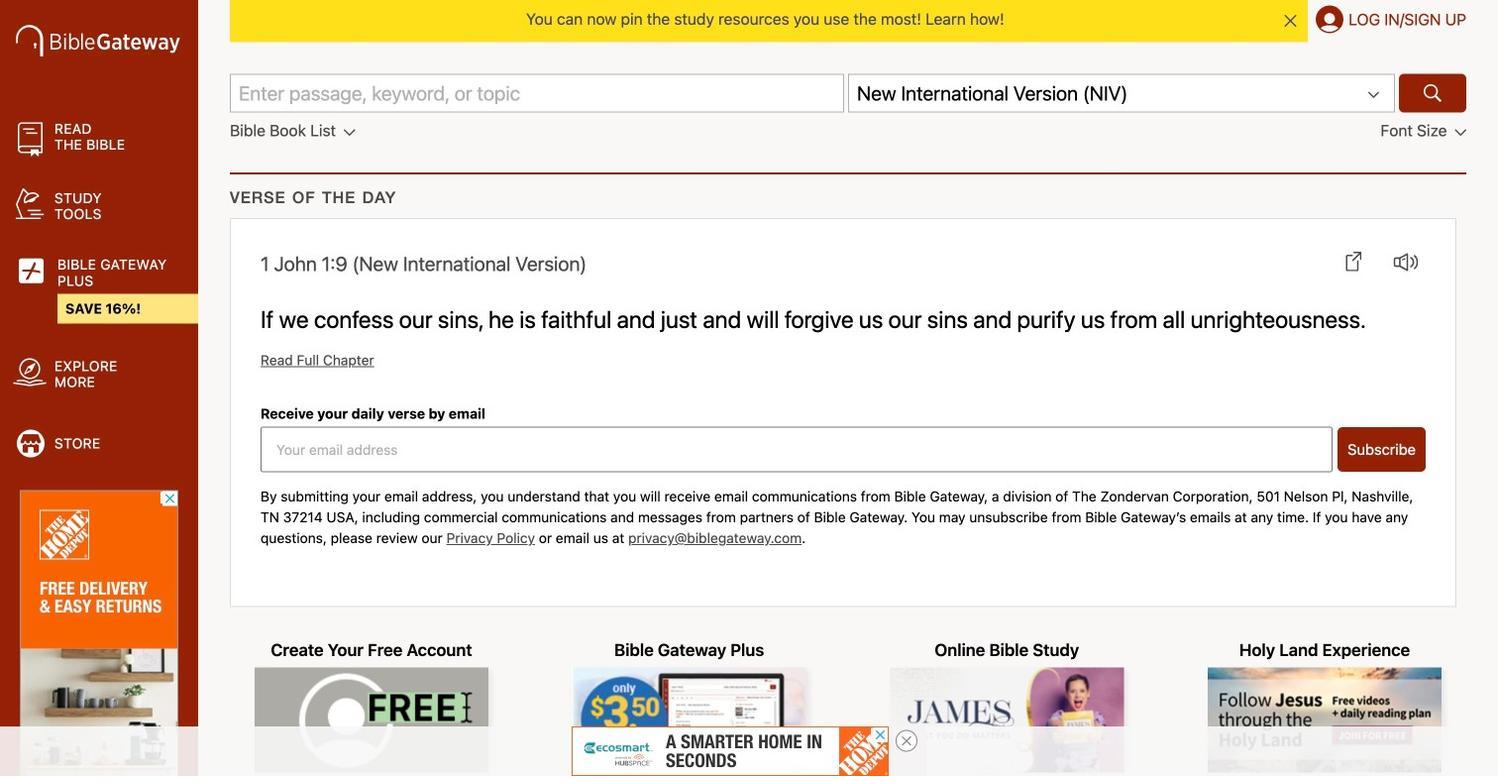 Task type: describe. For each thing, give the bounding box(es) containing it.
1 homepage block image image from the left
[[255, 668, 489, 773]]

3 homepage block image image from the left
[[891, 668, 1124, 773]]

share image
[[1347, 252, 1362, 271]]

0 horizontal spatial advertisement element
[[20, 490, 178, 776]]



Task type: locate. For each thing, give the bounding box(es) containing it.
search image
[[1422, 81, 1445, 105]]

advertisement element
[[20, 490, 178, 776], [572, 727, 889, 776]]

2 homepage block image image from the left
[[573, 668, 807, 773]]

None search field
[[230, 74, 1467, 112]]

Your Email Address field
[[261, 427, 1333, 472]]

homepage block image image
[[255, 668, 489, 773], [573, 668, 807, 773], [891, 668, 1124, 773], [1208, 668, 1442, 773]]

user notice alert
[[198, 0, 1499, 42]]

4 homepage block image image from the left
[[1208, 668, 1442, 773]]

Quick Search text field
[[230, 74, 845, 112]]

1 horizontal spatial advertisement element
[[572, 727, 889, 776]]



Task type: vqa. For each thing, say whether or not it's contained in the screenshot.
first homepage block image from the right
yes



